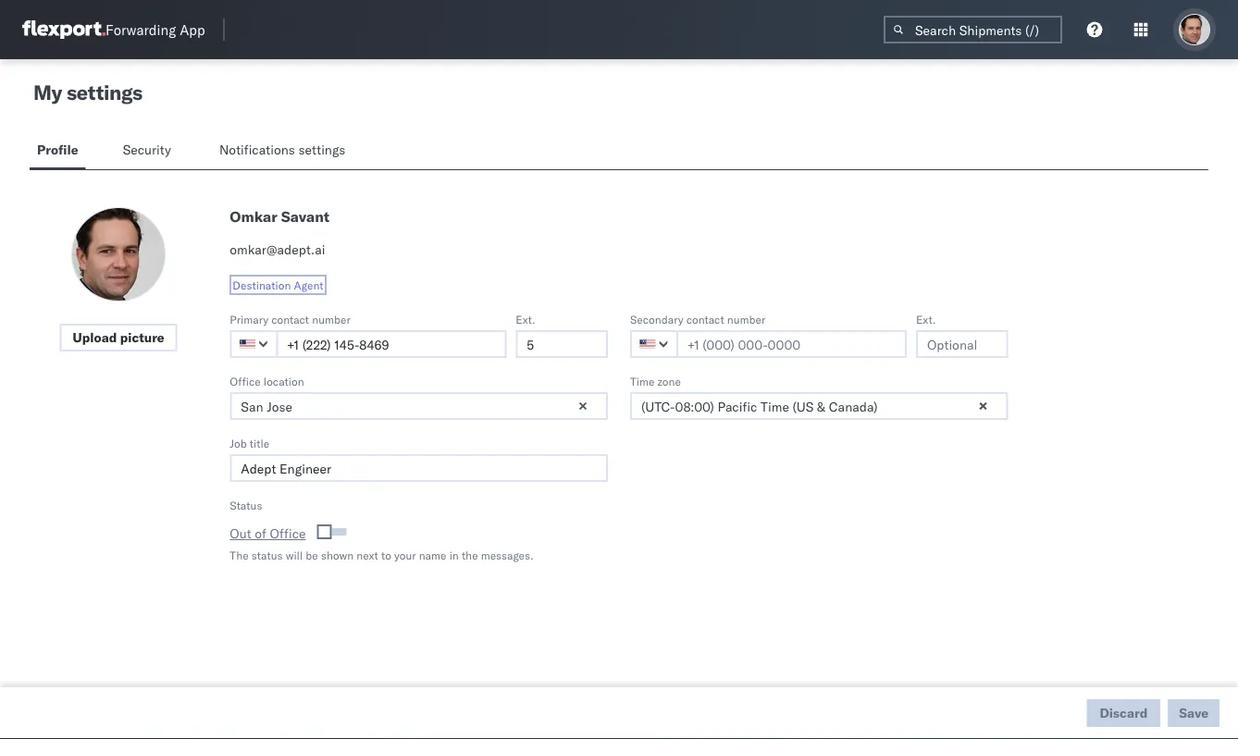Task type: describe. For each thing, give the bounding box(es) containing it.
secondary contact number
[[630, 312, 766, 326]]

status
[[252, 548, 283, 562]]

out of office
[[230, 526, 306, 542]]

upload picture button
[[60, 324, 177, 352]]

out
[[230, 526, 251, 542]]

the
[[462, 548, 478, 562]]

shown
[[321, 548, 354, 562]]

in
[[450, 548, 459, 562]]

(UTC-08:00) Pacific Time (US & Canada) text field
[[630, 393, 1009, 420]]

status
[[230, 498, 262, 512]]

number for secondary contact number
[[727, 312, 766, 326]]

united states text field for primary
[[230, 330, 278, 358]]

notifications settings
[[219, 142, 346, 158]]

title
[[250, 436, 270, 450]]

secondary
[[630, 312, 684, 326]]

Search Shipments (/) text field
[[884, 16, 1063, 44]]

upload picture
[[73, 330, 165, 346]]

notifications settings button
[[212, 133, 361, 169]]

Job title text field
[[230, 455, 608, 482]]

omkar savant
[[230, 207, 330, 226]]

contact for secondary
[[687, 312, 725, 326]]

the
[[230, 548, 249, 562]]

job title
[[230, 436, 270, 450]]

number for primary contact number
[[312, 312, 351, 326]]

San Jose text field
[[230, 393, 608, 420]]

the status will be shown next to your name in the messages.
[[230, 548, 534, 562]]

office location
[[230, 374, 304, 388]]

zone
[[658, 374, 681, 388]]

notifications
[[219, 142, 295, 158]]

job
[[230, 436, 247, 450]]

optional telephone field for primary contact number
[[516, 330, 608, 358]]

will
[[286, 548, 303, 562]]

primary contact number
[[230, 312, 351, 326]]

forwarding app link
[[22, 20, 205, 39]]

time zone
[[630, 374, 681, 388]]



Task type: vqa. For each thing, say whether or not it's contained in the screenshot.
Savant
yes



Task type: locate. For each thing, give the bounding box(es) containing it.
omkar
[[230, 207, 277, 226]]

contact right secondary
[[687, 312, 725, 326]]

Optional telephone field
[[516, 330, 608, 358], [916, 330, 1009, 358]]

flexport. image
[[22, 20, 106, 39]]

savant
[[281, 207, 330, 226]]

0 horizontal spatial optional telephone field
[[516, 330, 608, 358]]

1 horizontal spatial office
[[270, 526, 306, 542]]

1 horizontal spatial settings
[[299, 142, 346, 158]]

1 vertical spatial settings
[[299, 142, 346, 158]]

omkar@adept.ai
[[230, 242, 325, 258]]

messages.
[[481, 548, 534, 562]]

None checkbox
[[321, 529, 347, 536]]

settings right notifications
[[299, 142, 346, 158]]

1 vertical spatial office
[[270, 526, 306, 542]]

destination agent
[[233, 278, 324, 292]]

settings
[[67, 80, 142, 105], [299, 142, 346, 158]]

+1 (000) 000-0000 telephone field for primary contact number
[[276, 330, 507, 358]]

1 united states text field from the left
[[230, 330, 278, 358]]

settings inside notifications settings button
[[299, 142, 346, 158]]

security
[[123, 142, 171, 158]]

my settings
[[33, 80, 142, 105]]

settings right 'my' at top left
[[67, 80, 142, 105]]

1 +1 (000) 000-0000 telephone field from the left
[[276, 330, 507, 358]]

forwarding app
[[106, 21, 205, 38]]

+1 (000) 000-0000 telephone field for secondary contact number
[[677, 330, 907, 358]]

office up will
[[270, 526, 306, 542]]

contact down destination agent
[[271, 312, 309, 326]]

+1 (000) 000-0000 telephone field
[[276, 330, 507, 358], [677, 330, 907, 358]]

+1 (000) 000-0000 telephone field up (utc-08:00) pacific time (us & canada) text field
[[677, 330, 907, 358]]

app
[[180, 21, 205, 38]]

united states text field down primary
[[230, 330, 278, 358]]

United States text field
[[230, 330, 278, 358], [630, 330, 679, 358]]

1 horizontal spatial optional telephone field
[[916, 330, 1009, 358]]

united states text field down secondary
[[630, 330, 679, 358]]

2 +1 (000) 000-0000 telephone field from the left
[[677, 330, 907, 358]]

location
[[264, 374, 304, 388]]

1 horizontal spatial contact
[[687, 312, 725, 326]]

2 optional telephone field from the left
[[916, 330, 1009, 358]]

1 optional telephone field from the left
[[516, 330, 608, 358]]

1 horizontal spatial ext.
[[916, 312, 936, 326]]

name
[[419, 548, 447, 562]]

0 horizontal spatial office
[[230, 374, 261, 388]]

2 ext. from the left
[[916, 312, 936, 326]]

profile button
[[30, 133, 86, 169]]

1 number from the left
[[312, 312, 351, 326]]

settings for my settings
[[67, 80, 142, 105]]

office left location
[[230, 374, 261, 388]]

office
[[230, 374, 261, 388], [270, 526, 306, 542]]

upload
[[73, 330, 117, 346]]

0 vertical spatial settings
[[67, 80, 142, 105]]

ext.
[[516, 312, 536, 326], [916, 312, 936, 326]]

2 contact from the left
[[687, 312, 725, 326]]

0 horizontal spatial ext.
[[516, 312, 536, 326]]

1 horizontal spatial united states text field
[[630, 330, 679, 358]]

0 horizontal spatial settings
[[67, 80, 142, 105]]

0 horizontal spatial contact
[[271, 312, 309, 326]]

1 horizontal spatial +1 (000) 000-0000 telephone field
[[677, 330, 907, 358]]

number down the agent
[[312, 312, 351, 326]]

destination
[[233, 278, 291, 292]]

0 horizontal spatial number
[[312, 312, 351, 326]]

picture
[[120, 330, 165, 346]]

contact
[[271, 312, 309, 326], [687, 312, 725, 326]]

2 united states text field from the left
[[630, 330, 679, 358]]

profile
[[37, 142, 78, 158]]

my
[[33, 80, 62, 105]]

forwarding
[[106, 21, 176, 38]]

+1 (000) 000-0000 telephone field up "san jose" text box
[[276, 330, 507, 358]]

1 ext. from the left
[[516, 312, 536, 326]]

0 horizontal spatial +1 (000) 000-0000 telephone field
[[276, 330, 507, 358]]

primary
[[230, 312, 269, 326]]

ext. for secondary contact number
[[916, 312, 936, 326]]

be
[[306, 548, 318, 562]]

settings for notifications settings
[[299, 142, 346, 158]]

security button
[[115, 133, 182, 169]]

united states text field for secondary
[[630, 330, 679, 358]]

number
[[312, 312, 351, 326], [727, 312, 766, 326]]

0 horizontal spatial united states text field
[[230, 330, 278, 358]]

1 contact from the left
[[271, 312, 309, 326]]

0 vertical spatial office
[[230, 374, 261, 388]]

optional telephone field for secondary contact number
[[916, 330, 1009, 358]]

contact for primary
[[271, 312, 309, 326]]

next
[[357, 548, 378, 562]]

agent
[[294, 278, 324, 292]]

number right secondary
[[727, 312, 766, 326]]

ext. for primary contact number
[[516, 312, 536, 326]]

of
[[255, 526, 267, 542]]

time
[[630, 374, 655, 388]]

your
[[394, 548, 416, 562]]

to
[[381, 548, 391, 562]]

1 horizontal spatial number
[[727, 312, 766, 326]]

2 number from the left
[[727, 312, 766, 326]]



